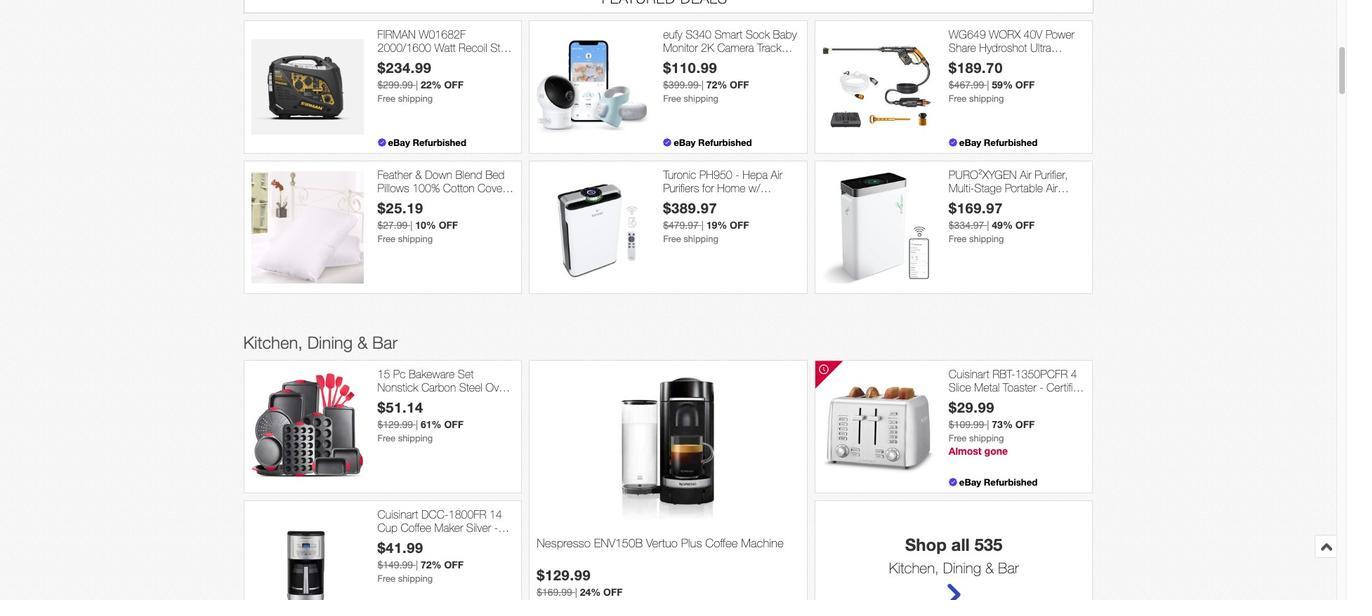Task type: locate. For each thing, give the bounding box(es) containing it.
free inside "$41.99 $149.99 | 72% off free shipping"
[[378, 574, 396, 585]]

| inside $110.99 $399.99 | 72% off free shipping
[[702, 80, 704, 91]]

bar
[[372, 333, 398, 353], [999, 560, 1019, 577]]

coffee inside cuisinart dcc-1800fr 14 cup coffee maker silver - certified refurbished
[[401, 522, 431, 535]]

- left cr
[[971, 68, 975, 81]]

shop all 535 kitchen, dining & bar
[[889, 535, 1019, 577]]

ebay refurbished up down
[[388, 137, 467, 148]]

off inside $234.99 $299.99 | 22% off free shipping
[[444, 79, 464, 91]]

$110.99 $399.99 | 72% off free shipping
[[663, 59, 749, 104]]

cuisinart up cup at the bottom of page
[[378, 509, 418, 521]]

ebay up feather at the top of the page
[[388, 137, 410, 148]]

$110.99
[[663, 59, 718, 76]]

0 horizontal spatial certified
[[378, 536, 416, 548]]

$129.99 $169.99 | 24% off
[[537, 567, 623, 599]]

72% inside $110.99 $399.99 | 72% off free shipping
[[707, 79, 727, 91]]

free inside $169.97 $334.97 | 49% off free shipping
[[949, 234, 967, 245]]

0 horizontal spatial kitchen,
[[243, 333, 303, 353]]

| inside the $29.99 $109.99 | 73% off free shipping almost gone
[[987, 420, 990, 431]]

safe
[[378, 395, 399, 408]]

shipping up gone
[[970, 434, 1005, 444]]

bakeware
[[409, 368, 455, 381]]

- down 1350pcfr
[[1040, 382, 1044, 394]]

off for $189.70
[[1016, 79, 1035, 91]]

| inside $189.70 $467.99 | 59% off free shipping
[[987, 80, 990, 91]]

down
[[425, 169, 453, 181]]

| inside "$41.99 $149.99 | 72% off free shipping"
[[416, 560, 418, 571]]

0 vertical spatial portable
[[949, 55, 987, 68]]

cuisinart for $41.99
[[378, 509, 418, 521]]

0 horizontal spatial cuisinart
[[378, 509, 418, 521]]

off inside $189.70 $467.99 | 59% off free shipping
[[1016, 79, 1035, 91]]

| inside $51.14 $129.99 | 61% off free shipping
[[416, 420, 418, 431]]

0 vertical spatial coffee
[[401, 522, 431, 535]]

off right 73%
[[1016, 419, 1035, 431]]

shipping down 61%
[[398, 434, 433, 444]]

purifier
[[949, 195, 980, 208]]

1 horizontal spatial portable
[[1005, 182, 1043, 195]]

| down $110.99
[[702, 80, 704, 91]]

15 pc bakeware set nonstick carbon steel oven safe silicone handles baking kit
[[378, 368, 511, 421]]

shipping down 22%
[[398, 94, 433, 104]]

$399.99
[[663, 80, 699, 91]]

uv-
[[715, 195, 732, 208]]

off for $234.99
[[444, 79, 464, 91]]

silver
[[466, 522, 491, 535]]

off right 61%
[[444, 419, 464, 431]]

off right 24%
[[604, 587, 623, 599]]

shipping inside $189.70 $467.99 | 59% off free shipping
[[970, 94, 1005, 104]]

cleaner
[[1023, 55, 1059, 68]]

cup
[[378, 522, 398, 535]]

- inside wg649 worx 40v power share hydroshot ultra portable power cleaner (725 psi) - cr
[[971, 68, 975, 81]]

0 vertical spatial kitchen,
[[243, 333, 303, 353]]

off right 59%
[[1016, 79, 1035, 91]]

| left 22%
[[416, 80, 418, 91]]

1 horizontal spatial power
[[1046, 28, 1075, 41]]

ebay
[[388, 137, 410, 148], [674, 137, 696, 148], [960, 137, 982, 148], [960, 477, 982, 488]]

| inside '$129.99 $169.99 | 24% off'
[[575, 588, 577, 599]]

$149.99
[[378, 560, 413, 571]]

| left 10%
[[411, 220, 413, 231]]

refurbished inside cuisinart dcc-1800fr 14 cup coffee maker silver - certified refurbished
[[419, 536, 475, 548]]

stage
[[975, 182, 1002, 195]]

shipping inside "$41.99 $149.99 | 72% off free shipping"
[[398, 574, 433, 585]]

plus
[[681, 537, 702, 551]]

1 horizontal spatial dining
[[944, 560, 982, 577]]

coffee
[[401, 522, 431, 535], [706, 537, 738, 551]]

sock
[[746, 28, 770, 41]]

shipping down the $149.99
[[398, 574, 433, 585]]

sleep/heart
[[663, 55, 719, 68]]

| inside $389.97 $479.97 | 19% off free shipping
[[702, 220, 704, 231]]

off inside "$41.99 $149.99 | 72% off free shipping"
[[444, 559, 464, 571]]

baking
[[378, 409, 409, 421]]

| left 19%
[[702, 220, 704, 231]]

free down $479.97
[[663, 234, 681, 245]]

light
[[742, 195, 764, 208]]

shipping for $169.97
[[970, 234, 1005, 245]]

1 horizontal spatial hepa
[[1027, 195, 1053, 208]]

firman w01682f 2000/1600 watt recoil start inverter generator - refurbished
[[378, 28, 513, 81]]

certified inside cuisinart dcc-1800fr 14 cup coffee maker silver - certified refurbished
[[378, 536, 416, 548]]

standard
[[472, 195, 514, 208]]

off right 22%
[[444, 79, 464, 91]]

dining
[[308, 333, 353, 353], [944, 560, 982, 577]]

61%
[[421, 419, 442, 431]]

free inside $234.99 $299.99 | 22% off free shipping
[[378, 94, 396, 104]]

wg649 worx 40v power share hydroshot ultra portable power cleaner (725 psi) - cr
[[949, 28, 1083, 81]]

ebay refurbished
[[388, 137, 467, 148], [674, 137, 752, 148], [960, 137, 1038, 148], [960, 477, 1038, 488]]

1 vertical spatial cuisinart
[[378, 509, 418, 521]]

refurbished up down
[[413, 137, 467, 148]]

home
[[718, 182, 746, 195]]

shipping inside $25.19 $27.99 | 10% off free shipping
[[398, 234, 433, 245]]

almost
[[949, 446, 982, 458]]

free inside $389.97 $479.97 | 19% off free shipping
[[663, 234, 681, 245]]

-
[[464, 55, 468, 68], [971, 68, 975, 81], [736, 169, 740, 181], [1040, 382, 1044, 394], [494, 522, 498, 535]]

1 vertical spatial hepa
[[1027, 195, 1053, 208]]

off right 49%
[[1016, 219, 1035, 231]]

ebay up turonic
[[674, 137, 696, 148]]

72%
[[707, 79, 727, 91], [421, 559, 442, 571]]

feather & down blend bed pillows 100% cotton cover 2 pack queen king standard link
[[378, 169, 514, 208]]

shipping inside $389.97 $479.97 | 19% off free shipping
[[684, 234, 719, 245]]

shipping for $189.70
[[970, 94, 1005, 104]]

1 vertical spatial portable
[[1005, 182, 1043, 195]]

72% down $110.99
[[707, 79, 727, 91]]

shipping for $29.99
[[970, 434, 1005, 444]]

off inside $110.99 $399.99 | 72% off free shipping
[[730, 79, 749, 91]]

off inside $25.19 $27.99 | 10% off free shipping
[[439, 219, 458, 231]]

- up home
[[736, 169, 740, 181]]

2000/1600
[[378, 41, 431, 54]]

1 horizontal spatial coffee
[[706, 537, 738, 551]]

& inside shop all 535 kitchen, dining & bar
[[986, 560, 994, 577]]

0 vertical spatial $129.99
[[378, 420, 413, 431]]

1 horizontal spatial 72%
[[707, 79, 727, 91]]

1 vertical spatial 72%
[[421, 559, 442, 571]]

cuisinart up slice
[[949, 368, 990, 381]]

1 vertical spatial certified
[[378, 536, 416, 548]]

bar down 535
[[999, 560, 1019, 577]]

59%
[[992, 79, 1013, 91]]

| left 24%
[[575, 588, 577, 599]]

refurbished down metal
[[949, 395, 1005, 408]]

free down $399.99
[[663, 94, 681, 104]]

hepa up w/
[[743, 169, 768, 181]]

1 horizontal spatial kitchen,
[[889, 560, 939, 577]]

off right 19%
[[730, 219, 749, 231]]

shipping inside $110.99 $399.99 | 72% off free shipping
[[684, 94, 719, 104]]

0 horizontal spatial $129.99
[[378, 420, 413, 431]]

env150b
[[594, 537, 643, 551]]

free up almost
[[949, 434, 967, 444]]

$234.99
[[378, 59, 432, 76]]

72% down $41.99
[[421, 559, 442, 571]]

free for $169.97
[[949, 234, 967, 245]]

0 vertical spatial 72%
[[707, 79, 727, 91]]

free inside $110.99 $399.99 | 72% off free shipping
[[663, 94, 681, 104]]

1 horizontal spatial cuisinart
[[949, 368, 990, 381]]

air
[[771, 169, 783, 181], [1020, 169, 1032, 181], [1047, 182, 1058, 195]]

1 vertical spatial coffee
[[706, 537, 738, 551]]

- down recoil
[[464, 55, 468, 68]]

free inside $51.14 $129.99 | 61% off free shipping
[[378, 434, 396, 444]]

shipping inside $51.14 $129.99 | 61% off free shipping
[[398, 434, 433, 444]]

& inside feather & down blend bed pillows 100% cotton cover 2 pack queen king standard
[[415, 169, 422, 181]]

shipping down 59%
[[970, 94, 1005, 104]]

free for $25.19
[[378, 234, 396, 245]]

cuisinart inside cuisinart dcc-1800fr 14 cup coffee maker silver - certified refurbished
[[378, 509, 418, 521]]

1800fr
[[449, 509, 487, 521]]

shipping inside $169.97 $334.97 | 49% off free shipping
[[970, 234, 1005, 245]]

hepa right true
[[1027, 195, 1053, 208]]

nonstick
[[378, 382, 418, 394]]

ebay refurbished up the puro²xygen
[[960, 137, 1038, 148]]

portable up true
[[1005, 182, 1043, 195]]

refurbished inside firman w01682f 2000/1600 watt recoil start inverter generator - refurbished
[[378, 68, 434, 81]]

| left 49%
[[987, 220, 990, 231]]

0 horizontal spatial power
[[990, 55, 1020, 68]]

dining inside shop all 535 kitchen, dining & bar
[[944, 560, 982, 577]]

eufy
[[663, 28, 683, 41]]

free inside $189.70 $467.99 | 59% off free shipping
[[949, 94, 967, 104]]

1 vertical spatial bar
[[999, 560, 1019, 577]]

vertuo
[[646, 537, 678, 551]]

off down the rate/cry
[[730, 79, 749, 91]]

free inside the $29.99 $109.99 | 73% off free shipping almost gone
[[949, 434, 967, 444]]

72% for $41.99
[[421, 559, 442, 571]]

portable inside puro²xygen air purifier, multi-stage portable air purifier with true hepa filter
[[1005, 182, 1043, 195]]

0 vertical spatial hepa
[[743, 169, 768, 181]]

free for $234.99
[[378, 94, 396, 104]]

power down hydroshot
[[990, 55, 1020, 68]]

shipping down 49%
[[970, 234, 1005, 245]]

$129.99 up $169.99
[[537, 567, 591, 584]]

0 vertical spatial certified
[[1047, 382, 1085, 394]]

$129.99
[[378, 420, 413, 431], [537, 567, 591, 584]]

shipping for $234.99
[[398, 94, 433, 104]]

cuisinart for $29.99
[[949, 368, 990, 381]]

certified
[[1047, 382, 1085, 394], [378, 536, 416, 548]]

wg649
[[949, 28, 986, 41]]

0 horizontal spatial hepa
[[743, 169, 768, 181]]

free for $389.97
[[663, 234, 681, 245]]

| inside $25.19 $27.99 | 10% off free shipping
[[411, 220, 413, 231]]

$129.99 down $51.14
[[378, 420, 413, 431]]

off inside $51.14 $129.99 | 61% off free shipping
[[444, 419, 464, 431]]

1 vertical spatial dining
[[944, 560, 982, 577]]

off right 10%
[[439, 219, 458, 231]]

cuisinart inside cuisinart rbt-1350pcfr 4 slice metal toaster - certified refurbished
[[949, 368, 990, 381]]

off for $51.14
[[444, 419, 464, 431]]

nespresso env150b vertuo plus coffee machine link
[[537, 537, 800, 567]]

bar inside shop all 535 kitchen, dining & bar
[[999, 560, 1019, 577]]

| for $234.99
[[416, 80, 418, 91]]

off down maker
[[444, 559, 464, 571]]

shipping inside $234.99 $299.99 | 22% off free shipping
[[398, 94, 433, 104]]

off for $41.99
[[444, 559, 464, 571]]

| left 61%
[[416, 420, 418, 431]]

coffee down "dcc-"
[[401, 522, 431, 535]]

off inside $169.97 $334.97 | 49% off free shipping
[[1016, 219, 1035, 231]]

0 vertical spatial power
[[1046, 28, 1075, 41]]

hepa inside puro²xygen air purifier, multi-stage portable air purifier with true hepa filter
[[1027, 195, 1053, 208]]

shipping for $25.19
[[398, 234, 433, 245]]

1 vertical spatial power
[[990, 55, 1020, 68]]

free down the $149.99
[[378, 574, 396, 585]]

off inside $389.97 $479.97 | 19% off free shipping
[[730, 219, 749, 231]]

ebay refurbished for $189.70
[[960, 137, 1038, 148]]

14
[[490, 509, 502, 521]]

free down $467.99
[[949, 94, 967, 104]]

shipping down 10%
[[398, 234, 433, 245]]

| left 73%
[[987, 420, 990, 431]]

portable down "share"
[[949, 55, 987, 68]]

free inside $25.19 $27.99 | 10% off free shipping
[[378, 234, 396, 245]]

| right the $149.99
[[416, 560, 418, 571]]

recoil
[[459, 41, 488, 54]]

free down $299.99
[[378, 94, 396, 104]]

free down $27.99
[[378, 234, 396, 245]]

coffee right plus
[[706, 537, 738, 551]]

off for $169.97
[[1016, 219, 1035, 231]]

0 horizontal spatial coffee
[[401, 522, 431, 535]]

shipping down $399.99
[[684, 94, 719, 104]]

$234.99 $299.99 | 22% off free shipping
[[378, 59, 464, 104]]

refurbished down maker
[[419, 536, 475, 548]]

1 horizontal spatial air
[[1020, 169, 1032, 181]]

0 horizontal spatial 72%
[[421, 559, 442, 571]]

0 vertical spatial bar
[[372, 333, 398, 353]]

certified down 4
[[1047, 382, 1085, 394]]

| inside $234.99 $299.99 | 22% off free shipping
[[416, 80, 418, 91]]

puro²xygen air purifier, multi-stage portable air purifier with true hepa filter
[[949, 169, 1077, 208]]

off inside the $29.99 $109.99 | 73% off free shipping almost gone
[[1016, 419, 1035, 431]]

| left 59%
[[987, 80, 990, 91]]

- down 14
[[494, 522, 498, 535]]

$129.99 inside $51.14 $129.99 | 61% off free shipping
[[378, 420, 413, 431]]

off for $389.97
[[730, 219, 749, 231]]

free for $110.99
[[663, 94, 681, 104]]

power up ultra
[[1046, 28, 1075, 41]]

pillows
[[378, 182, 409, 195]]

- inside firman w01682f 2000/1600 watt recoil start inverter generator - refurbished
[[464, 55, 468, 68]]

free down "baking"
[[378, 434, 396, 444]]

ebay up the puro²xygen
[[960, 137, 982, 148]]

72% inside "$41.99 $149.99 | 72% off free shipping"
[[421, 559, 442, 571]]

&
[[415, 169, 422, 181], [768, 195, 774, 208], [357, 333, 368, 353], [986, 560, 994, 577]]

ebay refurbished up the ph950
[[674, 137, 752, 148]]

1 horizontal spatial bar
[[999, 560, 1019, 577]]

| for $25.19
[[411, 220, 413, 231]]

| inside $169.97 $334.97 | 49% off free shipping
[[987, 220, 990, 231]]

1 horizontal spatial $129.99
[[537, 567, 591, 584]]

off inside '$129.99 $169.99 | 24% off'
[[604, 587, 623, 599]]

free down $334.97
[[949, 234, 967, 245]]

0 horizontal spatial portable
[[949, 55, 987, 68]]

bar up 15
[[372, 333, 398, 353]]

certified down cup at the bottom of page
[[378, 536, 416, 548]]

0 vertical spatial cuisinart
[[949, 368, 990, 381]]

refurbished down inverter
[[378, 68, 434, 81]]

$479.97
[[663, 220, 699, 231]]

$25.19
[[378, 200, 424, 217]]

shipping inside the $29.99 $109.99 | 73% off free shipping almost gone
[[970, 434, 1005, 444]]

2 horizontal spatial air
[[1047, 182, 1058, 195]]

(725
[[1062, 55, 1083, 68]]

share
[[949, 41, 977, 54]]

1 vertical spatial kitchen,
[[889, 560, 939, 577]]

off for $29.99
[[1016, 419, 1035, 431]]

24%
[[580, 587, 601, 599]]

2
[[378, 195, 384, 208]]

0 horizontal spatial bar
[[372, 333, 398, 353]]

1 vertical spatial $129.99
[[537, 567, 591, 584]]

0 horizontal spatial air
[[771, 169, 783, 181]]

power
[[1046, 28, 1075, 41], [990, 55, 1020, 68]]

shipping down 19%
[[684, 234, 719, 245]]

$29.99
[[949, 399, 995, 416]]

1 horizontal spatial certified
[[1047, 382, 1085, 394]]

0 vertical spatial dining
[[308, 333, 353, 353]]



Task type: describe. For each thing, give the bounding box(es) containing it.
ebay for $189.70
[[960, 137, 982, 148]]

$334.97
[[949, 220, 985, 231]]

psi)
[[949, 68, 968, 81]]

535
[[975, 535, 1003, 555]]

49%
[[992, 219, 1013, 231]]

| for $189.70
[[987, 80, 990, 91]]

$389.97
[[663, 200, 718, 217]]

watt
[[435, 41, 456, 54]]

feather
[[378, 169, 412, 181]]

with
[[983, 195, 1001, 208]]

$467.99
[[949, 80, 985, 91]]

shipping for $110.99
[[684, 94, 719, 104]]

multi-
[[949, 182, 975, 195]]

ebay down almost
[[960, 477, 982, 488]]

- inside cuisinart rbt-1350pcfr 4 slice metal toaster - certified refurbished
[[1040, 382, 1044, 394]]

shop
[[906, 535, 947, 555]]

kitchen, dining & bar
[[243, 333, 398, 353]]

pack
[[387, 195, 410, 208]]

rate/cry
[[723, 55, 764, 68]]

0 horizontal spatial dining
[[308, 333, 353, 353]]

73%
[[992, 419, 1013, 431]]

shipping for $51.14
[[398, 434, 433, 444]]

maker
[[435, 522, 463, 535]]

$169.99
[[537, 588, 573, 599]]

| for $110.99
[[702, 80, 704, 91]]

puro²xygen
[[949, 169, 1017, 181]]

off for $25.19
[[439, 219, 458, 231]]

cover
[[478, 182, 506, 195]]

track
[[757, 41, 782, 54]]

| for $129.99
[[575, 588, 577, 599]]

refurbished up the puro²xygen
[[984, 137, 1038, 148]]

w01682f
[[419, 28, 466, 41]]

& inside turonic ph950 - hepa air purifiers for home w/ humidifier, uv-a light & ionizer
[[768, 195, 774, 208]]

$41.99
[[378, 540, 424, 557]]

smart
[[715, 28, 743, 41]]

shipping for $41.99
[[398, 574, 433, 585]]

nespresso
[[537, 537, 591, 551]]

1350pcfr
[[1016, 368, 1068, 381]]

camera
[[718, 41, 754, 54]]

off for $110.99
[[730, 79, 749, 91]]

start
[[491, 41, 513, 54]]

handles
[[441, 395, 480, 408]]

refurbished inside cuisinart rbt-1350pcfr 4 slice metal toaster - certified refurbished
[[949, 395, 1005, 408]]

certified inside cuisinart rbt-1350pcfr 4 slice metal toaster - certified refurbished
[[1047, 382, 1085, 394]]

kit
[[412, 409, 424, 421]]

ionizer
[[663, 209, 693, 222]]

15
[[378, 368, 390, 381]]

oven
[[486, 382, 511, 394]]

| for $29.99
[[987, 420, 990, 431]]

carbon
[[422, 382, 456, 394]]

gone
[[985, 446, 1008, 458]]

machine
[[742, 537, 784, 551]]

cuisinart rbt-1350pcfr 4 slice metal toaster - certified refurbished
[[949, 368, 1085, 408]]

| for $389.97
[[702, 220, 704, 231]]

| for $41.99
[[416, 560, 418, 571]]

off for $129.99
[[604, 587, 623, 599]]

$129.99 inside '$129.99 $169.99 | 24% off'
[[537, 567, 591, 584]]

cuisinart rbt-1350pcfr 4 slice metal toaster - certified refurbished link
[[949, 368, 1086, 408]]

$299.99
[[378, 80, 413, 91]]

detection
[[663, 68, 708, 81]]

toaster
[[1003, 382, 1037, 394]]

free for $29.99
[[949, 434, 967, 444]]

$51.14
[[378, 399, 424, 416]]

free for $51.14
[[378, 434, 396, 444]]

ebay refurbished down gone
[[960, 477, 1038, 488]]

$389.97 $479.97 | 19% off free shipping
[[663, 200, 749, 245]]

s340
[[686, 28, 712, 41]]

w/
[[749, 182, 761, 195]]

ebay refurbished for $110.99
[[674, 137, 752, 148]]

cuisinart dcc-1800fr 14 cup coffee maker silver - certified refurbished
[[378, 509, 502, 548]]

steel
[[459, 382, 483, 394]]

free for $41.99
[[378, 574, 396, 585]]

puro²xygen air purifier, multi-stage portable air purifier with true hepa filter link
[[949, 169, 1086, 208]]

hydroshot
[[980, 41, 1028, 54]]

turonic
[[663, 169, 697, 181]]

blend
[[456, 169, 483, 181]]

22%
[[421, 79, 442, 91]]

cr
[[978, 68, 993, 81]]

metal
[[975, 382, 1000, 394]]

10%
[[415, 219, 436, 231]]

baby
[[773, 28, 797, 41]]

firman
[[378, 28, 416, 41]]

ebay for $234.99
[[388, 137, 410, 148]]

firman w01682f 2000/1600 watt recoil start inverter generator - refurbished link
[[378, 28, 514, 81]]

- inside turonic ph950 - hepa air purifiers for home w/ humidifier, uv-a light & ionizer
[[736, 169, 740, 181]]

a
[[732, 195, 739, 208]]

refurbished up the ph950
[[699, 137, 752, 148]]

$41.99 $149.99 | 72% off free shipping
[[378, 540, 464, 585]]

air inside turonic ph950 - hepa air purifiers for home w/ humidifier, uv-a light & ionizer
[[771, 169, 783, 181]]

19%
[[707, 219, 727, 231]]

king
[[448, 195, 469, 208]]

$189.70
[[949, 59, 1003, 76]]

hepa inside turonic ph950 - hepa air purifiers for home w/ humidifier, uv-a light & ionizer
[[743, 169, 768, 181]]

refurbished down gone
[[984, 477, 1038, 488]]

ebay refurbished for $234.99
[[388, 137, 467, 148]]

$51.14 $129.99 | 61% off free shipping
[[378, 399, 464, 444]]

inverter
[[378, 55, 411, 68]]

$25.19 $27.99 | 10% off free shipping
[[378, 200, 458, 245]]

- inside cuisinart dcc-1800fr 14 cup coffee maker silver - certified refurbished
[[494, 522, 498, 535]]

40v
[[1024, 28, 1043, 41]]

eufy s340 smart sock baby monitor 2k camera track sleep/heart rate/cry detection
[[663, 28, 797, 81]]

shipping for $389.97
[[684, 234, 719, 245]]

$169.97 $334.97 | 49% off free shipping
[[949, 200, 1035, 245]]

monitor
[[663, 41, 698, 54]]

4
[[1071, 368, 1078, 381]]

72% for $110.99
[[707, 79, 727, 91]]

for
[[703, 182, 714, 195]]

filter
[[1056, 195, 1077, 208]]

bed
[[486, 169, 505, 181]]

true
[[1005, 195, 1024, 208]]

portable inside wg649 worx 40v power share hydroshot ultra portable power cleaner (725 psi) - cr
[[949, 55, 987, 68]]

feather & down blend bed pillows 100% cotton cover 2 pack queen king standard
[[378, 169, 514, 208]]

15 pc bakeware set nonstick carbon steel oven safe silicone handles baking kit link
[[378, 368, 514, 421]]

purifiers
[[663, 182, 699, 195]]

queen
[[413, 195, 445, 208]]

kitchen, inside shop all 535 kitchen, dining & bar
[[889, 560, 939, 577]]

ebay for $110.99
[[674, 137, 696, 148]]

| for $51.14
[[416, 420, 418, 431]]

free for $189.70
[[949, 94, 967, 104]]

rbt-
[[993, 368, 1016, 381]]

generator
[[415, 55, 461, 68]]

$189.70 $467.99 | 59% off free shipping
[[949, 59, 1035, 104]]

turonic ph950 - hepa air purifiers for home w/ humidifier, uv-a light & ionizer
[[663, 169, 783, 222]]

silicone
[[402, 395, 438, 408]]

| for $169.97
[[987, 220, 990, 231]]

$109.99
[[949, 420, 985, 431]]

cuisinart dcc-1800fr 14 cup coffee maker silver - certified refurbished link
[[378, 509, 514, 548]]



Task type: vqa. For each thing, say whether or not it's contained in the screenshot.


